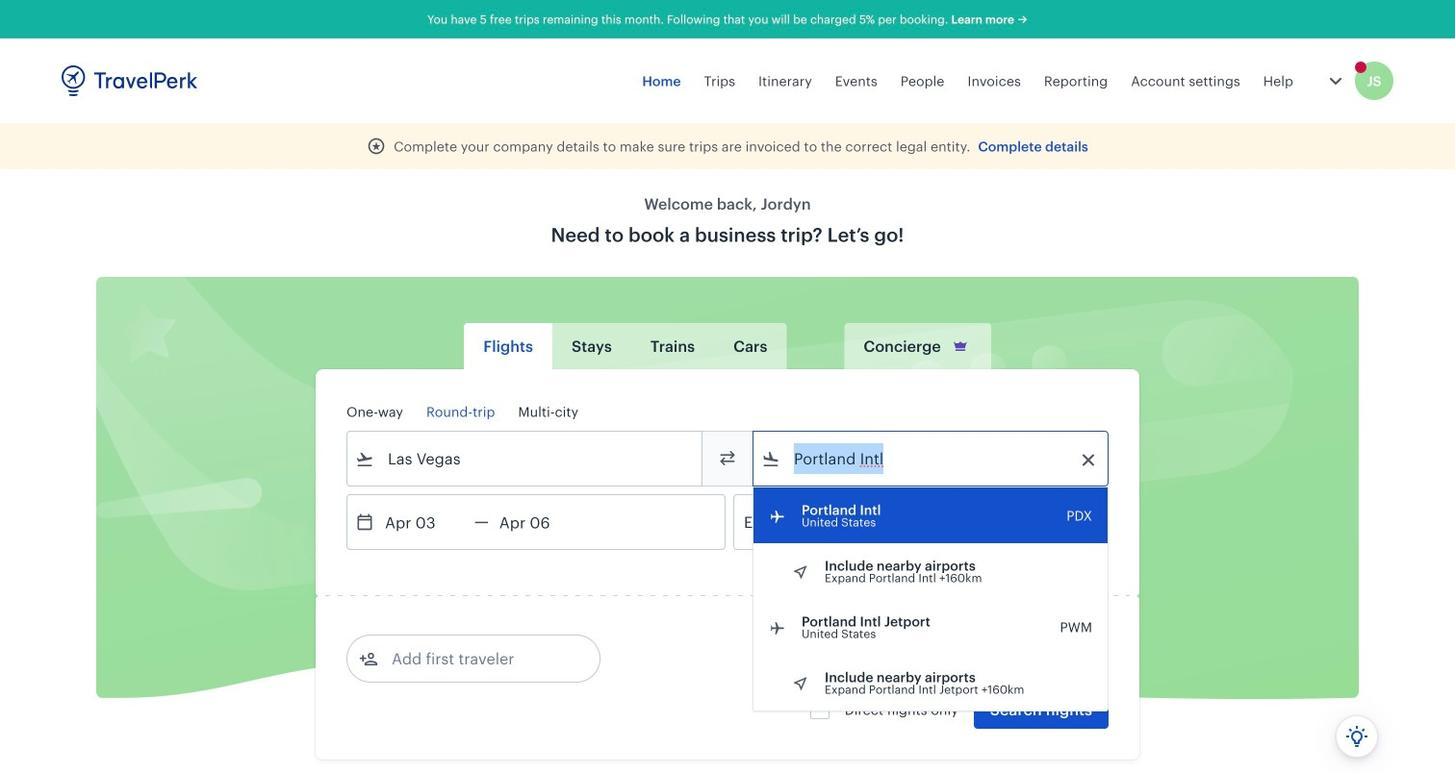 Task type: locate. For each thing, give the bounding box(es) containing it.
From search field
[[374, 444, 677, 475]]

Add first traveler search field
[[378, 644, 579, 675]]

To search field
[[781, 444, 1083, 475]]

Depart text field
[[374, 496, 475, 550]]

Return text field
[[489, 496, 589, 550]]



